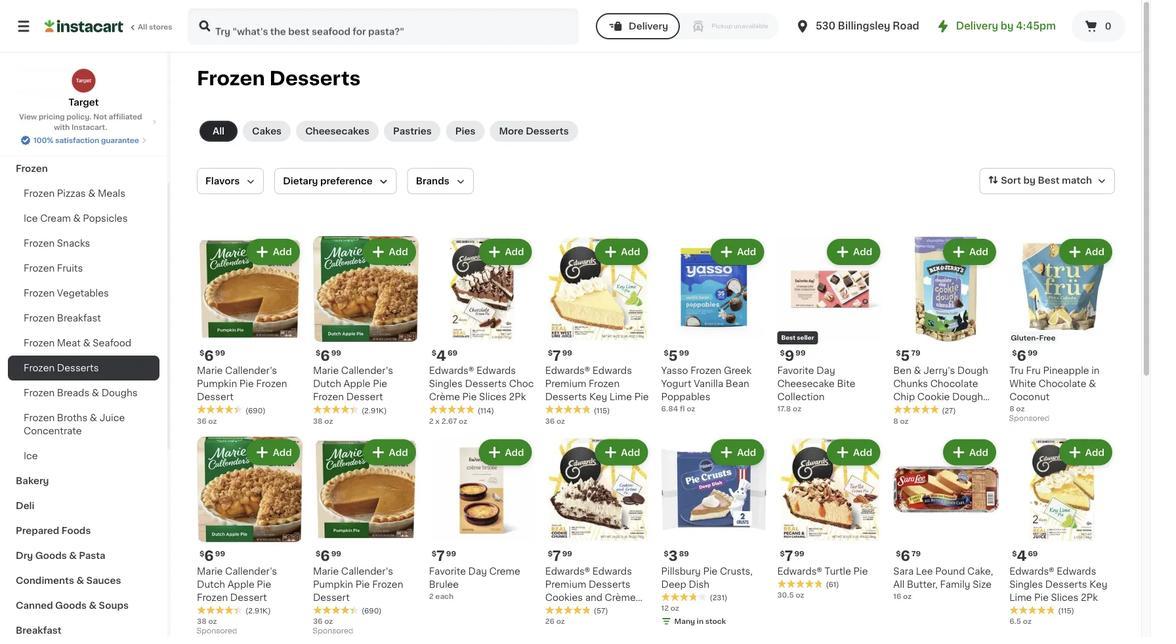 Task type: describe. For each thing, give the bounding box(es) containing it.
26 oz
[[545, 618, 565, 625]]

frozen inside frozen breads & doughs link
[[24, 389, 55, 398]]

product group containing 9
[[778, 236, 883, 414]]

frozen inside frozen broths & juice concentrate
[[24, 414, 55, 423]]

cakes link
[[243, 121, 291, 142]]

gluten-free
[[1011, 334, 1056, 342]]

9
[[785, 349, 795, 363]]

frozen inside frozen vegetables link
[[24, 289, 55, 298]]

favorite day creme brulee 2 each
[[429, 567, 521, 600]]

foods
[[62, 527, 91, 536]]

add button for edwards® edwards premium desserts cookies and crème pie
[[596, 441, 647, 464]]

$ 5 99
[[664, 349, 689, 363]]

99 for edwards® edwards premium frozen desserts key lime pie add button
[[562, 350, 572, 357]]

530
[[816, 21, 836, 31]]

bakery link
[[8, 469, 160, 494]]

flavors
[[205, 177, 240, 186]]

30.5
[[778, 592, 794, 599]]

dairy
[[16, 64, 41, 74]]

concentrate
[[24, 427, 82, 436]]

key inside edwards® edwards singles desserts key lime pie slices 2pk
[[1090, 580, 1108, 589]]

edwards for desserts
[[593, 366, 632, 375]]

0 horizontal spatial 36 oz
[[197, 417, 217, 425]]

match
[[1062, 176, 1092, 185]]

add button for edwards® edwards premium frozen desserts key lime pie
[[596, 240, 647, 264]]

many
[[675, 618, 695, 625]]

popsicles
[[83, 214, 128, 223]]

edwards® for edwards® edwards premium frozen desserts key lime pie
[[545, 366, 590, 375]]

add button for favorite day cheesecake bite collection
[[829, 240, 879, 264]]

0 horizontal spatial pumpkin
[[197, 379, 237, 389]]

frozen inside edwards® edwards premium frozen desserts key lime pie
[[589, 379, 620, 389]]

pie inside edwards® edwards premium frozen desserts key lime pie
[[635, 393, 649, 402]]

7 for edwards® edwards premium desserts cookies and crème pie
[[553, 549, 561, 563]]

vanilla
[[694, 379, 724, 389]]

1 horizontal spatial 36 oz
[[313, 618, 333, 625]]

edwards® turtle pie
[[778, 567, 868, 576]]

1 vertical spatial apple
[[228, 580, 255, 589]]

8 inside tru fru pineapple in white chocolate & coconut 8 oz
[[1010, 405, 1015, 413]]

all inside sara lee pound cake, all butter, family size 16 oz
[[894, 580, 905, 589]]

frozen vegetables link
[[8, 281, 160, 306]]

6.5
[[1010, 618, 1022, 625]]

1 horizontal spatial snacks
[[57, 239, 90, 248]]

pastries
[[393, 127, 432, 136]]

tru fru pineapple in white chocolate & coconut 8 oz
[[1010, 366, 1100, 413]]

edwards for key
[[1057, 567, 1097, 576]]

0 vertical spatial frozen desserts
[[197, 69, 361, 88]]

more
[[499, 127, 524, 136]]

pastries link
[[384, 121, 441, 142]]

1 vertical spatial meat
[[57, 339, 81, 348]]

condiments & sauces
[[16, 576, 121, 586]]

cheesecakes link
[[296, 121, 379, 142]]

yasso frozen greek yogurt vanilla bean poppables 6.84 fl oz
[[661, 366, 752, 413]]

0 horizontal spatial marie callender's pumpkin pie frozen dessert
[[197, 366, 287, 402]]

cheesecakes
[[305, 127, 370, 136]]

frozen broths & juice concentrate
[[24, 414, 125, 436]]

more desserts link
[[490, 121, 578, 142]]

delivery for delivery by 4:45pm
[[956, 21, 999, 31]]

edwards® for edwards® edwards singles desserts choc crème pie slices 2pk
[[429, 366, 474, 375]]

frozen broths & juice concentrate link
[[8, 406, 160, 444]]

36 for edwards® edwards premium frozen desserts key lime pie add button
[[545, 417, 555, 425]]

add button for pillsbury pie crusts, deep dish
[[712, 441, 763, 464]]

1 horizontal spatial (2.91k)
[[362, 407, 387, 414]]

$ for add button related to edwards® turtle pie
[[780, 550, 785, 557]]

0 horizontal spatial meat
[[16, 114, 40, 123]]

1 horizontal spatial 38 oz
[[313, 417, 333, 425]]

oz inside favorite day cheesecake bite collection 17.8 oz
[[793, 405, 802, 413]]

target link
[[69, 68, 99, 109]]

1 horizontal spatial apple
[[344, 379, 371, 389]]

lime inside edwards® edwards premium frozen desserts key lime pie
[[610, 393, 632, 402]]

bite
[[837, 379, 856, 389]]

79 for 5
[[912, 350, 921, 357]]

delivery for delivery
[[629, 22, 668, 31]]

add for edwards® edwards singles desserts choc crème pie slices 2pk
[[505, 248, 524, 257]]

$ for edwards® edwards premium frozen desserts key lime pie add button
[[548, 350, 553, 357]]

$ for add button related to edwards® edwards premium desserts cookies and crème pie
[[548, 550, 553, 557]]

5 for ben & jerry's dough chunks chocolate chip cookie dough chunks
[[901, 349, 910, 363]]

by for sort
[[1024, 176, 1036, 185]]

0 vertical spatial breakfast
[[57, 314, 101, 323]]

add for edwards® edwards premium frozen desserts key lime pie
[[621, 248, 640, 257]]

add for ben & jerry's dough chunks chocolate chip cookie dough chunks
[[970, 248, 989, 257]]

all for all
[[213, 127, 225, 136]]

pricing
[[39, 113, 65, 120]]

$ 6 99 for sponsored badge image related to tru fru pineapple in white chocolate & coconut
[[1012, 349, 1038, 363]]

sort
[[1001, 176, 1022, 185]]

desserts inside edwards® edwards premium frozen desserts key lime pie
[[545, 393, 587, 402]]

service type group
[[596, 13, 779, 39]]

prepared foods
[[16, 527, 91, 536]]

preference
[[320, 177, 373, 186]]

instacart.
[[72, 124, 107, 131]]

sauces
[[86, 576, 121, 586]]

add button for edwards® edwards singles desserts choc crème pie slices 2pk
[[480, 240, 531, 264]]

cheesecake
[[778, 379, 835, 389]]

69 for edwards® edwards singles desserts choc crème pie slices 2pk
[[448, 350, 458, 357]]

cake,
[[968, 567, 994, 576]]

6.84
[[661, 405, 678, 413]]

day for 9
[[817, 366, 836, 375]]

snacks & candy
[[16, 139, 94, 148]]

0 vertical spatial marie callender's dutch apple pie frozen dessert
[[313, 366, 393, 402]]

add for favorite day cheesecake bite collection
[[854, 248, 873, 257]]

favorite for 9
[[778, 366, 815, 375]]

frozen inside the frozen snacks link
[[24, 239, 55, 248]]

0 horizontal spatial snacks
[[16, 139, 50, 148]]

target
[[69, 98, 99, 107]]

fl
[[680, 405, 685, 413]]

0 horizontal spatial dutch
[[197, 580, 225, 589]]

breakfast link
[[8, 618, 160, 637]]

guarantee
[[101, 137, 139, 144]]

vegetables
[[57, 289, 109, 298]]

12 oz
[[661, 605, 680, 612]]

delivery button
[[596, 13, 680, 39]]

$ 6 99 for sponsored badge image for marie callender's dutch apple pie frozen dessert
[[200, 549, 225, 563]]

0 horizontal spatial marie callender's dutch apple pie frozen dessert
[[197, 567, 277, 602]]

add button for marie callender's pumpkin pie frozen dessert
[[248, 240, 299, 264]]

add button for yasso frozen greek yogurt vanilla bean poppables
[[712, 240, 763, 264]]

butter,
[[907, 580, 938, 589]]

meat & seafood link
[[8, 106, 160, 131]]

1 chunks from the top
[[894, 379, 928, 389]]

(57)
[[594, 607, 608, 615]]

2 chunks from the top
[[894, 406, 928, 415]]

seafood inside meat & seafood link
[[52, 114, 92, 123]]

Best match Sort by field
[[980, 168, 1115, 194]]

ben & jerry's dough chunks chocolate chip cookie dough chunks
[[894, 366, 989, 415]]

best for best seller
[[782, 335, 796, 341]]

edwards® edwards premium frozen desserts key lime pie
[[545, 366, 649, 402]]

1 2 from the top
[[429, 417, 434, 425]]

chocolate for cookie
[[931, 379, 979, 389]]

4:45pm
[[1017, 21, 1056, 31]]

add for pillsbury pie crusts, deep dish
[[737, 448, 757, 457]]

$ 9 99
[[780, 349, 806, 363]]

cookie
[[918, 393, 950, 402]]

edwards for choc
[[477, 366, 516, 375]]

100% satisfaction guarantee
[[34, 137, 139, 144]]

1 horizontal spatial 36
[[313, 618, 323, 625]]

2pk for key
[[1081, 593, 1098, 602]]

stores
[[149, 23, 172, 31]]

canned goods & soups
[[16, 601, 129, 611]]

candy
[[62, 139, 94, 148]]

36 for add button for marie callender's pumpkin pie frozen dessert
[[197, 417, 207, 425]]

frozen pizzas & meals link
[[8, 181, 160, 206]]

add button for marie callender's dutch apple pie frozen dessert
[[364, 240, 415, 264]]

& down with on the top of page
[[52, 139, 60, 148]]

(115) for 4
[[1058, 607, 1075, 615]]

dairy & eggs
[[16, 64, 77, 74]]

530 billingsley road button
[[795, 8, 920, 45]]

target logo image
[[71, 68, 96, 93]]

69 for edwards® edwards singles desserts key lime pie slices 2pk
[[1028, 550, 1038, 557]]

ice cream & popsicles
[[24, 214, 128, 223]]

coconut
[[1010, 393, 1050, 402]]

free
[[1040, 334, 1056, 342]]

edwards® edwards premium desserts cookies and crème pie
[[545, 567, 636, 615]]

goods for canned
[[55, 601, 87, 611]]

3
[[669, 549, 678, 563]]

$ for marie callender's dutch apple pie frozen dessert add button
[[316, 350, 321, 357]]

prepared foods link
[[8, 519, 160, 544]]

& inside tru fru pineapple in white chocolate & coconut 8 oz
[[1089, 379, 1097, 389]]

size
[[973, 580, 992, 589]]

singles for crème
[[429, 379, 463, 389]]

8 oz
[[894, 417, 909, 425]]

2pk for choc
[[509, 393, 526, 402]]

pie inside edwards® edwards singles desserts key lime pie slices 2pk
[[1035, 593, 1049, 602]]

premium for desserts
[[545, 379, 587, 389]]

12
[[661, 605, 669, 612]]

bakery
[[16, 477, 49, 486]]

79 for 6
[[912, 550, 921, 557]]

pineapple
[[1044, 366, 1090, 375]]

dietary preference
[[283, 177, 373, 186]]

add button for edwards® edwards singles desserts key lime pie slices 2pk
[[1061, 441, 1112, 464]]

530 billingsley road
[[816, 21, 920, 31]]

desserts inside frozen desserts 'link'
[[57, 364, 99, 373]]

89
[[679, 550, 689, 557]]

frozen fruits link
[[8, 256, 160, 281]]

1 vertical spatial (690)
[[362, 607, 382, 615]]

edwards® for edwards® turtle pie
[[778, 567, 823, 576]]

lee
[[916, 567, 933, 576]]

99 for add button associated with favorite day creme brulee
[[446, 550, 456, 557]]

with
[[54, 124, 70, 131]]

& right view
[[42, 114, 50, 123]]

road
[[893, 21, 920, 31]]

deli link
[[8, 494, 160, 519]]

soups
[[99, 601, 129, 611]]

1 horizontal spatial pumpkin
[[313, 580, 353, 589]]

dietary preference button
[[275, 168, 397, 194]]

add for marie callender's dutch apple pie frozen dessert
[[389, 248, 408, 257]]

deep
[[661, 580, 687, 589]]

7 for favorite day creme brulee
[[437, 549, 445, 563]]

chip
[[894, 393, 915, 402]]

7 for edwards® edwards premium frozen desserts key lime pie
[[553, 349, 561, 363]]

white
[[1010, 379, 1037, 389]]

add for favorite day creme brulee
[[505, 448, 524, 457]]

bean
[[726, 379, 750, 389]]

sara
[[894, 567, 914, 576]]

x
[[436, 417, 440, 425]]



Task type: vqa. For each thing, say whether or not it's contained in the screenshot.
questions
no



Task type: locate. For each thing, give the bounding box(es) containing it.
79
[[912, 350, 921, 357], [912, 550, 921, 557]]

edwards inside edwards® edwards premium frozen desserts key lime pie
[[593, 366, 632, 375]]

1 vertical spatial pumpkin
[[313, 580, 353, 589]]

1 horizontal spatial day
[[817, 366, 836, 375]]

callender's
[[225, 366, 277, 375], [341, 366, 393, 375], [225, 567, 277, 576], [341, 567, 393, 576]]

frozen fruits
[[24, 264, 83, 273]]

5 for yasso frozen greek yogurt vanilla bean poppables
[[669, 349, 678, 363]]

meat down frozen breakfast
[[57, 339, 81, 348]]

0 vertical spatial crème
[[429, 393, 460, 402]]

key inside edwards® edwards premium frozen desserts key lime pie
[[590, 393, 607, 402]]

$ 7 99 for edwards® edwards premium frozen desserts key lime pie
[[548, 349, 572, 363]]

frozen inside frozen pizzas & meals link
[[24, 189, 55, 198]]

singles up 6.5 oz
[[1010, 580, 1043, 589]]

$ 4 69 up edwards® edwards singles desserts key lime pie slices 2pk
[[1012, 549, 1038, 563]]

0 horizontal spatial delivery
[[629, 22, 668, 31]]

by left 4:45pm
[[1001, 21, 1014, 31]]

$ for add button related to edwards® edwards singles desserts key lime pie slices 2pk
[[1012, 550, 1017, 557]]

7 up brulee
[[437, 549, 445, 563]]

each
[[436, 593, 454, 600]]

edwards inside edwards® edwards premium desserts cookies and crème pie
[[593, 567, 632, 576]]

key
[[590, 393, 607, 402], [1090, 580, 1108, 589]]

brands button
[[408, 168, 474, 194]]

(115) down edwards® edwards singles desserts key lime pie slices 2pk
[[1058, 607, 1075, 615]]

delivery by 4:45pm link
[[935, 18, 1056, 34]]

best for best match
[[1038, 176, 1060, 185]]

1 vertical spatial seafood
[[93, 339, 131, 348]]

collection
[[778, 393, 825, 402]]

frozen inside frozen fruits link
[[24, 264, 55, 273]]

2 chocolate from the left
[[1039, 379, 1087, 389]]

1 horizontal spatial marie callender's dutch apple pie frozen dessert
[[313, 366, 393, 402]]

condiments & sauces link
[[8, 569, 160, 594]]

0 vertical spatial 69
[[448, 350, 458, 357]]

$ 6 99
[[200, 349, 225, 363], [316, 349, 341, 363], [1012, 349, 1038, 363], [200, 549, 225, 563], [316, 549, 341, 563]]

$ inside the $ 3 89
[[664, 550, 669, 557]]

desserts inside the edwards® edwards singles desserts choc crème pie slices 2pk
[[465, 379, 507, 389]]

eggs
[[53, 64, 77, 74]]

add for marie callender's pumpkin pie frozen dessert
[[273, 248, 292, 257]]

product group
[[197, 236, 303, 426], [313, 236, 419, 426], [429, 236, 535, 426], [545, 236, 651, 426], [661, 236, 767, 414], [778, 236, 883, 414], [894, 236, 999, 426], [1010, 236, 1115, 426], [197, 437, 303, 637], [313, 437, 419, 637], [429, 437, 535, 602], [545, 437, 651, 627], [661, 437, 767, 629], [778, 437, 883, 601], [894, 437, 999, 602], [1010, 437, 1115, 627]]

1 horizontal spatial 4
[[1017, 549, 1027, 563]]

edwards inside the edwards® edwards singles desserts choc crème pie slices 2pk
[[477, 366, 516, 375]]

premium inside edwards® edwards premium desserts cookies and crème pie
[[545, 580, 587, 589]]

in right pineapple
[[1092, 366, 1100, 375]]

99 for add button related to edwards® edwards premium desserts cookies and crème pie
[[562, 550, 572, 557]]

in left stock
[[697, 618, 704, 625]]

$ 7 99 for edwards® edwards premium desserts cookies and crème pie
[[548, 549, 572, 563]]

by inside best match sort by field
[[1024, 176, 1036, 185]]

satisfaction
[[55, 137, 99, 144]]

1 horizontal spatial dutch
[[313, 379, 341, 389]]

1 horizontal spatial $ 4 69
[[1012, 549, 1038, 563]]

favorite up brulee
[[429, 567, 466, 576]]

$ 7 99 up brulee
[[432, 549, 456, 563]]

0 horizontal spatial singles
[[429, 379, 463, 389]]

best match
[[1038, 176, 1092, 185]]

1 horizontal spatial crème
[[605, 593, 636, 602]]

edwards® inside the edwards® edwards singles desserts choc crème pie slices 2pk
[[429, 366, 474, 375]]

1 horizontal spatial marie callender's pumpkin pie frozen dessert
[[313, 567, 403, 602]]

99 for add button related to favorite day cheesecake bite collection
[[796, 350, 806, 357]]

pasta
[[79, 551, 105, 561]]

2pk inside the edwards® edwards singles desserts choc crème pie slices 2pk
[[509, 393, 526, 402]]

desserts inside edwards® edwards singles desserts key lime pie slices 2pk
[[1046, 580, 1088, 589]]

by inside the delivery by 4:45pm link
[[1001, 21, 1014, 31]]

$ inside $ 9 99
[[780, 350, 785, 357]]

0 horizontal spatial (115)
[[594, 407, 610, 414]]

2 ice from the top
[[24, 452, 38, 461]]

79 up lee
[[912, 550, 921, 557]]

69 up edwards® edwards singles desserts key lime pie slices 2pk
[[1028, 550, 1038, 557]]

snacks down view
[[16, 139, 50, 148]]

$ for add button related to favorite day cheesecake bite collection
[[780, 350, 785, 357]]

69 up the edwards® edwards singles desserts choc crème pie slices 2pk
[[448, 350, 458, 357]]

0 horizontal spatial crème
[[429, 393, 460, 402]]

crème up 2 x 2.67 oz
[[429, 393, 460, 402]]

5 up 'yasso'
[[669, 349, 678, 363]]

crème
[[429, 393, 460, 402], [605, 593, 636, 602]]

$ 7 99 up edwards® edwards premium frozen desserts key lime pie
[[548, 349, 572, 363]]

0 horizontal spatial 5
[[669, 349, 678, 363]]

meat up 100%
[[16, 114, 40, 123]]

desserts
[[270, 69, 361, 88], [526, 127, 569, 136], [57, 364, 99, 373], [465, 379, 507, 389], [545, 393, 587, 402], [589, 580, 631, 589], [1046, 580, 1088, 589]]

8 down "coconut"
[[1010, 405, 1015, 413]]

seafood
[[52, 114, 92, 123], [93, 339, 131, 348]]

prepared
[[16, 527, 59, 536]]

2 horizontal spatial all
[[894, 580, 905, 589]]

1 vertical spatial $ 4 69
[[1012, 549, 1038, 563]]

2 2 from the top
[[429, 593, 434, 600]]

99 inside $ 9 99
[[796, 350, 806, 357]]

$ 7 99 up edwards® turtle pie
[[780, 549, 805, 563]]

& left meals
[[88, 189, 96, 198]]

singles inside edwards® edwards singles desserts key lime pie slices 2pk
[[1010, 580, 1043, 589]]

all for all stores
[[138, 23, 147, 31]]

0 horizontal spatial 38
[[197, 618, 207, 625]]

add button for edwards® turtle pie
[[829, 441, 879, 464]]

all stores link
[[45, 8, 173, 45]]

lime inside edwards® edwards singles desserts key lime pie slices 2pk
[[1010, 593, 1032, 602]]

1 vertical spatial (115)
[[1058, 607, 1075, 615]]

slices inside the edwards® edwards singles desserts choc crème pie slices 2pk
[[479, 393, 507, 402]]

ice for ice cream & popsicles
[[24, 214, 38, 223]]

juice
[[100, 414, 125, 423]]

99 for yasso frozen greek yogurt vanilla bean poppables add button
[[679, 350, 689, 357]]

seafood inside frozen meat & seafood link
[[93, 339, 131, 348]]

add for edwards® edwards singles desserts key lime pie slices 2pk
[[1086, 448, 1105, 457]]

4
[[437, 349, 446, 363], [1017, 549, 1027, 563]]

edwards® for edwards® edwards premium desserts cookies and crème pie
[[545, 567, 590, 576]]

broths
[[57, 414, 87, 423]]

dough right jerry's in the bottom of the page
[[958, 366, 989, 375]]

singles inside the edwards® edwards singles desserts choc crème pie slices 2pk
[[429, 379, 463, 389]]

1 vertical spatial marie callender's pumpkin pie frozen dessert
[[313, 567, 403, 602]]

chunks up chip
[[894, 379, 928, 389]]

1 vertical spatial 8
[[894, 417, 899, 425]]

& left soups
[[89, 601, 97, 611]]

7 up edwards® turtle pie
[[785, 549, 793, 563]]

$ 6 99 for sponsored badge image corresponding to marie callender's pumpkin pie frozen dessert
[[316, 549, 341, 563]]

0 vertical spatial all
[[138, 23, 147, 31]]

0 vertical spatial 38
[[313, 417, 323, 425]]

$ 4 69 up the edwards® edwards singles desserts choc crème pie slices 2pk
[[432, 349, 458, 363]]

1 5 from the left
[[669, 349, 678, 363]]

frozen inside frozen link
[[16, 164, 48, 173]]

frozen breakfast
[[24, 314, 101, 323]]

0 vertical spatial lime
[[610, 393, 632, 402]]

1 horizontal spatial (690)
[[362, 607, 382, 615]]

frozen meat & seafood link
[[8, 331, 160, 356]]

99 inside "$ 5 99"
[[679, 350, 689, 357]]

0 horizontal spatial (690)
[[246, 407, 266, 414]]

ice for ice
[[24, 452, 38, 461]]

edwards for cookies
[[593, 567, 632, 576]]

view
[[19, 113, 37, 120]]

favorite down $ 9 99
[[778, 366, 815, 375]]

cookies
[[545, 593, 583, 602]]

7 for edwards® turtle pie
[[785, 549, 793, 563]]

0 vertical spatial 4
[[437, 349, 446, 363]]

chocolate down jerry's in the bottom of the page
[[931, 379, 979, 389]]

(115)
[[594, 407, 610, 414], [1058, 607, 1075, 615]]

1 vertical spatial all
[[213, 127, 225, 136]]

sponsored badge image for marie callender's pumpkin pie frozen dessert
[[313, 628, 353, 635]]

8 down chip
[[894, 417, 899, 425]]

1 vertical spatial crème
[[605, 593, 636, 602]]

premium up "cookies"
[[545, 580, 587, 589]]

1 vertical spatial key
[[1090, 580, 1108, 589]]

add for yasso frozen greek yogurt vanilla bean poppables
[[737, 248, 757, 257]]

(231)
[[710, 594, 728, 602]]

add button for sara lee pound cake, all butter, family size
[[945, 441, 995, 464]]

chunks up 8 oz
[[894, 406, 928, 415]]

instacart logo image
[[45, 18, 123, 34]]

frozen inside frozen breakfast link
[[24, 314, 55, 323]]

product group containing 3
[[661, 437, 767, 629]]

frozen desserts inside 'link'
[[24, 364, 99, 373]]

$ 7 99 for favorite day creme brulee
[[432, 549, 456, 563]]

0 button
[[1072, 11, 1126, 42]]

& left sauces
[[76, 576, 84, 586]]

edwards® inside edwards® edwards premium desserts cookies and crème pie
[[545, 567, 590, 576]]

$ 4 69 for edwards® edwards singles desserts key lime pie slices 2pk
[[1012, 549, 1038, 563]]

seafood up frozen desserts 'link'
[[93, 339, 131, 348]]

6.5 oz
[[1010, 618, 1032, 625]]

0 horizontal spatial 38 oz
[[197, 618, 217, 625]]

0 vertical spatial chunks
[[894, 379, 928, 389]]

0 horizontal spatial best
[[782, 335, 796, 341]]

0 horizontal spatial 4
[[437, 349, 446, 363]]

edwards® edwards singles desserts key lime pie slices 2pk
[[1010, 567, 1108, 602]]

add for edwards® edwards premium desserts cookies and crème pie
[[621, 448, 640, 457]]

frozen desserts up breads
[[24, 364, 99, 373]]

frozen inside yasso frozen greek yogurt vanilla bean poppables 6.84 fl oz
[[691, 366, 722, 375]]

delivery inside button
[[629, 22, 668, 31]]

4 up edwards® edwards singles desserts key lime pie slices 2pk
[[1017, 549, 1027, 563]]

many in stock
[[675, 618, 726, 625]]

day inside favorite day creme brulee 2 each
[[468, 567, 487, 576]]

99 for add button related to edwards® turtle pie
[[795, 550, 805, 557]]

frozen inside frozen meat & seafood link
[[24, 339, 55, 348]]

more desserts
[[499, 127, 569, 136]]

& right ben
[[914, 366, 922, 375]]

all link
[[200, 121, 238, 142]]

1 ice from the top
[[24, 214, 38, 223]]

(114)
[[478, 407, 494, 414]]

slices
[[479, 393, 507, 402], [1051, 593, 1079, 602]]

favorite for 7
[[429, 567, 466, 576]]

favorite
[[778, 366, 815, 375], [429, 567, 466, 576]]

& left pasta
[[69, 551, 77, 561]]

view pricing policy. not affiliated with instacart.
[[19, 113, 142, 131]]

$ inside $ 6 79
[[896, 550, 901, 557]]

dutch
[[313, 379, 341, 389], [197, 580, 225, 589]]

5 up ben
[[901, 349, 910, 363]]

$
[[200, 350, 204, 357], [316, 350, 321, 357], [432, 350, 437, 357], [548, 350, 553, 357], [664, 350, 669, 357], [780, 350, 785, 357], [896, 350, 901, 357], [1012, 350, 1017, 357], [200, 550, 204, 557], [316, 550, 321, 557], [432, 550, 437, 557], [548, 550, 553, 557], [664, 550, 669, 557], [780, 550, 785, 557], [896, 550, 901, 557], [1012, 550, 1017, 557]]

1 horizontal spatial sponsored badge image
[[313, 628, 353, 635]]

$ for add button associated with sara lee pound cake, all butter, family size
[[896, 550, 901, 557]]

seafood up with on the top of page
[[52, 114, 92, 123]]

1 vertical spatial chunks
[[894, 406, 928, 415]]

ice
[[24, 214, 38, 223], [24, 452, 38, 461]]

policy.
[[66, 113, 92, 120]]

0 vertical spatial dough
[[958, 366, 989, 375]]

frozen meat & seafood
[[24, 339, 131, 348]]

chocolate inside 'ben & jerry's dough chunks chocolate chip cookie dough chunks'
[[931, 379, 979, 389]]

cream
[[40, 214, 71, 223]]

0 vertical spatial snacks
[[16, 139, 50, 148]]

1 horizontal spatial seafood
[[93, 339, 131, 348]]

oz inside tru fru pineapple in white chocolate & coconut 8 oz
[[1017, 405, 1025, 413]]

edwards® edwards singles desserts choc crème pie slices 2pk
[[429, 366, 534, 402]]

2 vertical spatial all
[[894, 580, 905, 589]]

chocolate inside tru fru pineapple in white chocolate & coconut 8 oz
[[1039, 379, 1087, 389]]

0 vertical spatial in
[[1092, 366, 1100, 375]]

add for edwards® turtle pie
[[854, 448, 873, 457]]

by for delivery
[[1001, 21, 1014, 31]]

0 horizontal spatial in
[[697, 618, 704, 625]]

ice up bakery
[[24, 452, 38, 461]]

premium right choc
[[545, 379, 587, 389]]

0 vertical spatial (690)
[[246, 407, 266, 414]]

1 horizontal spatial singles
[[1010, 580, 1043, 589]]

edwards inside edwards® edwards singles desserts key lime pie slices 2pk
[[1057, 567, 1097, 576]]

and
[[585, 593, 603, 602]]

& left the juice
[[90, 414, 97, 423]]

stock
[[706, 618, 726, 625]]

premium inside edwards® edwards premium frozen desserts key lime pie
[[545, 379, 587, 389]]

0
[[1105, 22, 1112, 31]]

0 vertical spatial $ 4 69
[[432, 349, 458, 363]]

frozen inside frozen desserts 'link'
[[24, 364, 55, 373]]

billingsley
[[838, 21, 891, 31]]

day inside favorite day cheesecake bite collection 17.8 oz
[[817, 366, 836, 375]]

day for 7
[[468, 567, 487, 576]]

7 up edwards® edwards premium frozen desserts key lime pie
[[553, 349, 561, 363]]

all up the 16
[[894, 580, 905, 589]]

produce
[[16, 39, 56, 49]]

2 horizontal spatial 36 oz
[[545, 417, 565, 425]]

singles for lime
[[1010, 580, 1043, 589]]

Search field
[[189, 9, 578, 43]]

day up cheesecake
[[817, 366, 836, 375]]

(61)
[[826, 581, 839, 588]]

1 vertical spatial 38
[[197, 618, 207, 625]]

brands
[[416, 177, 450, 186]]

(690)
[[246, 407, 266, 414], [362, 607, 382, 615]]

1 vertical spatial singles
[[1010, 580, 1043, 589]]

singles up 2 x 2.67 oz
[[429, 379, 463, 389]]

all left cakes "link"
[[213, 127, 225, 136]]

1 vertical spatial dough
[[953, 393, 984, 402]]

by right "sort" on the top of page
[[1024, 176, 1036, 185]]

yasso
[[661, 366, 688, 375]]

crème inside the edwards® edwards singles desserts choc crème pie slices 2pk
[[429, 393, 460, 402]]

1 vertical spatial snacks
[[57, 239, 90, 248]]

brulee
[[429, 580, 459, 589]]

& left eggs at the left of the page
[[44, 64, 51, 74]]

premium for cookies
[[545, 580, 587, 589]]

$ 3 89
[[664, 549, 689, 563]]

pie inside edwards® edwards premium desserts cookies and crème pie
[[545, 606, 560, 615]]

0 horizontal spatial (2.91k)
[[246, 607, 271, 615]]

0 horizontal spatial key
[[590, 393, 607, 402]]

2 5 from the left
[[901, 349, 910, 363]]

0 horizontal spatial 8
[[894, 417, 899, 425]]

None search field
[[188, 8, 579, 45]]

0 horizontal spatial frozen desserts
[[24, 364, 99, 373]]

(115) for 7
[[594, 407, 610, 414]]

goods down condiments & sauces
[[55, 601, 87, 611]]

chocolate down pineapple
[[1039, 379, 1087, 389]]

$ inside "$ 5 99"
[[664, 350, 669, 357]]

1 vertical spatial breakfast
[[16, 626, 62, 636]]

crème up (57) in the right of the page
[[605, 593, 636, 602]]

1 premium from the top
[[545, 379, 587, 389]]

0 horizontal spatial 2pk
[[509, 393, 526, 402]]

marie callender's pumpkin pie frozen dessert
[[197, 366, 287, 402], [313, 567, 403, 602]]

1 vertical spatial goods
[[55, 601, 87, 611]]

4 up the edwards® edwards singles desserts choc crème pie slices 2pk
[[437, 349, 446, 363]]

goods for dry
[[35, 551, 67, 561]]

& inside frozen broths & juice concentrate
[[90, 414, 97, 423]]

0 horizontal spatial day
[[468, 567, 487, 576]]

0 vertical spatial best
[[1038, 176, 1060, 185]]

1 horizontal spatial chocolate
[[1039, 379, 1087, 389]]

$ 4 69 for edwards® edwards singles desserts choc crème pie slices 2pk
[[432, 349, 458, 363]]

$ 7 99 for edwards® turtle pie
[[780, 549, 805, 563]]

& right cream at the top left
[[73, 214, 81, 223]]

sara lee pound cake, all butter, family size 16 oz
[[894, 567, 994, 600]]

0 horizontal spatial sponsored badge image
[[197, 628, 237, 635]]

0 vertical spatial favorite
[[778, 366, 815, 375]]

1 vertical spatial lime
[[1010, 593, 1032, 602]]

$ for add button associated with ben & jerry's dough chunks chocolate chip cookie dough chunks
[[896, 350, 901, 357]]

1 vertical spatial ice
[[24, 452, 38, 461]]

$ for add button associated with pillsbury pie crusts, deep dish
[[664, 550, 669, 557]]

oz inside sara lee pound cake, all butter, family size 16 oz
[[903, 593, 912, 600]]

79 inside $ 6 79
[[912, 550, 921, 557]]

oz
[[687, 405, 696, 413], [793, 405, 802, 413], [1017, 405, 1025, 413], [208, 417, 217, 425], [325, 417, 333, 425], [459, 417, 468, 425], [557, 417, 565, 425], [900, 417, 909, 425], [796, 592, 805, 599], [903, 593, 912, 600], [671, 605, 680, 612], [208, 618, 217, 625], [324, 618, 333, 625], [557, 618, 565, 625], [1023, 618, 1032, 625]]

pie inside pillsbury pie crusts, deep dish
[[703, 567, 718, 576]]

best left match
[[1038, 176, 1060, 185]]

1 vertical spatial 79
[[912, 550, 921, 557]]

& up frozen desserts 'link'
[[83, 339, 90, 348]]

4 for edwards® edwards singles desserts key lime pie slices 2pk
[[1017, 549, 1027, 563]]

0 vertical spatial dutch
[[313, 379, 341, 389]]

slices inside edwards® edwards singles desserts key lime pie slices 2pk
[[1051, 593, 1079, 602]]

1 vertical spatial 2
[[429, 593, 434, 600]]

edwards
[[477, 366, 516, 375], [593, 366, 632, 375], [593, 567, 632, 576], [1057, 567, 1097, 576]]

edwards® inside edwards® edwards singles desserts key lime pie slices 2pk
[[1010, 567, 1055, 576]]

1 vertical spatial 69
[[1028, 550, 1038, 557]]

frozen snacks
[[24, 239, 90, 248]]

2pk inside edwards® edwards singles desserts key lime pie slices 2pk
[[1081, 593, 1098, 602]]

goods down prepared foods at the left of page
[[35, 551, 67, 561]]

& down pineapple
[[1089, 379, 1097, 389]]

100%
[[34, 137, 53, 144]]

0 horizontal spatial chocolate
[[931, 379, 979, 389]]

1 horizontal spatial frozen desserts
[[197, 69, 361, 88]]

1 vertical spatial marie callender's dutch apple pie frozen dessert
[[197, 567, 277, 602]]

36 oz
[[197, 417, 217, 425], [545, 417, 565, 425], [313, 618, 333, 625]]

1 horizontal spatial (115)
[[1058, 607, 1075, 615]]

$ for add button associated with favorite day creme brulee
[[432, 550, 437, 557]]

best left seller on the right bottom
[[782, 335, 796, 341]]

breakfast up frozen meat & seafood
[[57, 314, 101, 323]]

1 horizontal spatial all
[[213, 127, 225, 136]]

pie inside the edwards® edwards singles desserts choc crème pie slices 2pk
[[463, 393, 477, 402]]

0 vertical spatial goods
[[35, 551, 67, 561]]

7 up "cookies"
[[553, 549, 561, 563]]

1 chocolate from the left
[[931, 379, 979, 389]]

sponsored badge image for tru fru pineapple in white chocolate & coconut
[[1010, 415, 1050, 423]]

0 vertical spatial by
[[1001, 21, 1014, 31]]

2
[[429, 417, 434, 425], [429, 593, 434, 600]]

0 vertical spatial marie callender's pumpkin pie frozen dessert
[[197, 366, 287, 402]]

in
[[1092, 366, 1100, 375], [697, 618, 704, 625]]

4 for edwards® edwards singles desserts choc crème pie slices 2pk
[[437, 349, 446, 363]]

& right breads
[[92, 389, 99, 398]]

greek
[[724, 366, 752, 375]]

marie
[[197, 366, 223, 375], [313, 366, 339, 375], [197, 567, 223, 576], [313, 567, 339, 576]]

chocolate for coconut
[[1039, 379, 1087, 389]]

deli
[[16, 502, 34, 511]]

all
[[138, 23, 147, 31], [213, 127, 225, 136], [894, 580, 905, 589]]

sponsored badge image for marie callender's dutch apple pie frozen dessert
[[197, 628, 237, 635]]

in inside tru fru pineapple in white chocolate & coconut 8 oz
[[1092, 366, 1100, 375]]

best inside field
[[1038, 176, 1060, 185]]

frozen desserts up cakes
[[197, 69, 361, 88]]

99 for marie callender's dutch apple pie frozen dessert add button
[[331, 350, 341, 357]]

slices for key
[[1051, 593, 1079, 602]]

oz inside yasso frozen greek yogurt vanilla bean poppables 6.84 fl oz
[[687, 405, 696, 413]]

2 left each
[[429, 593, 434, 600]]

day left creme
[[468, 567, 487, 576]]

$ inside $ 5 79
[[896, 350, 901, 357]]

meals
[[98, 189, 125, 198]]

dough up (27)
[[953, 393, 984, 402]]

add button for ben & jerry's dough chunks chocolate chip cookie dough chunks
[[945, 240, 995, 264]]

add for sara lee pound cake, all butter, family size
[[970, 448, 989, 457]]

0 vertical spatial key
[[590, 393, 607, 402]]

1 vertical spatial dutch
[[197, 580, 225, 589]]

ben
[[894, 366, 912, 375]]

desserts inside edwards® edwards premium desserts cookies and crème pie
[[589, 580, 631, 589]]

2 inside favorite day creme brulee 2 each
[[429, 593, 434, 600]]

edwards® inside edwards® edwards premium frozen desserts key lime pie
[[545, 366, 590, 375]]

edwards® for edwards® edwards singles desserts key lime pie slices 2pk
[[1010, 567, 1055, 576]]

0 vertical spatial seafood
[[52, 114, 92, 123]]

1 vertical spatial (2.91k)
[[246, 607, 271, 615]]

favorite inside favorite day creme brulee 2 each
[[429, 567, 466, 576]]

7
[[553, 349, 561, 363], [437, 549, 445, 563], [553, 549, 561, 563], [785, 549, 793, 563]]

snacks down ice cream & popsicles
[[57, 239, 90, 248]]

0 vertical spatial 8
[[1010, 405, 1015, 413]]

breakfast down canned
[[16, 626, 62, 636]]

79 inside $ 5 79
[[912, 350, 921, 357]]

$ 7 99 up "cookies"
[[548, 549, 572, 563]]

0 vertical spatial 79
[[912, 350, 921, 357]]

desserts inside more desserts link
[[526, 127, 569, 136]]

pumpkin
[[197, 379, 237, 389], [313, 580, 353, 589]]

2 left x
[[429, 417, 434, 425]]

& inside 'ben & jerry's dough chunks chocolate chip cookie dough chunks'
[[914, 366, 922, 375]]

slices for choc
[[479, 393, 507, 402]]

sponsored badge image
[[1010, 415, 1050, 423], [197, 628, 237, 635], [313, 628, 353, 635]]

$ for yasso frozen greek yogurt vanilla bean poppables add button
[[664, 350, 669, 357]]

doughs
[[102, 389, 138, 398]]

79 up ben
[[912, 350, 921, 357]]

0 horizontal spatial $ 4 69
[[432, 349, 458, 363]]

2 premium from the top
[[545, 580, 587, 589]]

99 for add button for marie callender's pumpkin pie frozen dessert
[[215, 350, 225, 357]]

favorite inside favorite day cheesecake bite collection 17.8 oz
[[778, 366, 815, 375]]

ice inside ice cream & popsicles link
[[24, 214, 38, 223]]

$ for add button for edwards® edwards singles desserts choc crème pie slices 2pk
[[432, 350, 437, 357]]

1 vertical spatial premium
[[545, 580, 587, 589]]

all left 'stores'
[[138, 23, 147, 31]]

$ 4 69
[[432, 349, 458, 363], [1012, 549, 1038, 563]]

1 horizontal spatial 69
[[1028, 550, 1038, 557]]

pizzas
[[57, 189, 86, 198]]

seller
[[797, 335, 814, 341]]

lime
[[610, 393, 632, 402], [1010, 593, 1032, 602]]

1 horizontal spatial 8
[[1010, 405, 1015, 413]]

(115) down edwards® edwards premium frozen desserts key lime pie
[[594, 407, 610, 414]]

ice inside ice "link"
[[24, 452, 38, 461]]

1 vertical spatial frozen desserts
[[24, 364, 99, 373]]

1 vertical spatial 4
[[1017, 549, 1027, 563]]

0 horizontal spatial seafood
[[52, 114, 92, 123]]

frozen breads & doughs link
[[8, 381, 160, 406]]

ice left cream at the top left
[[24, 214, 38, 223]]

crème inside edwards® edwards premium desserts cookies and crème pie
[[605, 593, 636, 602]]

delivery by 4:45pm
[[956, 21, 1056, 31]]

add button for favorite day creme brulee
[[480, 441, 531, 464]]

$ for add button for marie callender's pumpkin pie frozen dessert
[[200, 350, 204, 357]]



